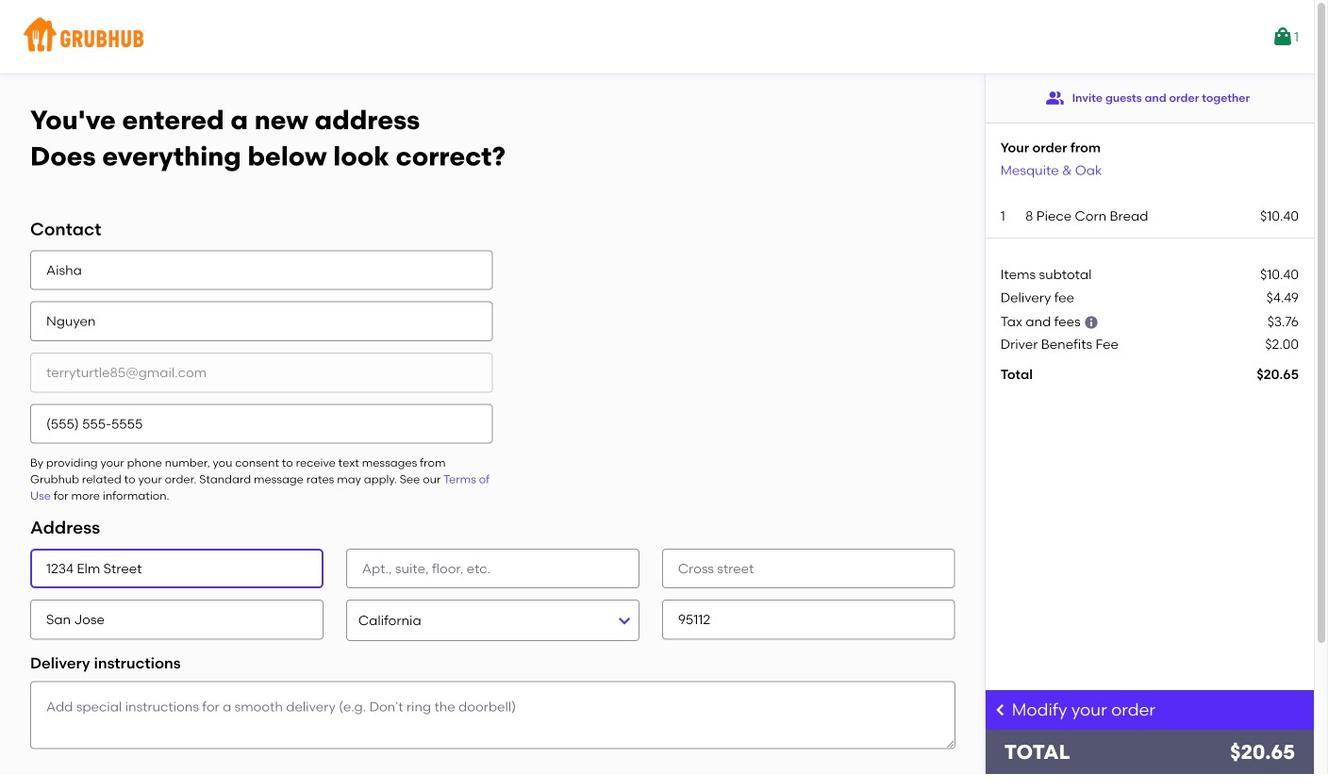 Task type: vqa. For each thing, say whether or not it's contained in the screenshot.
1 corresponding to Sara
no



Task type: locate. For each thing, give the bounding box(es) containing it.
Address 1 text field
[[30, 549, 324, 589]]

svg image
[[1084, 315, 1099, 330]]

Email email field
[[30, 353, 493, 393]]

First name text field
[[30, 250, 493, 290]]

people icon image
[[1046, 89, 1065, 108]]

Cross street text field
[[662, 549, 956, 589]]

City text field
[[30, 600, 324, 640]]



Task type: describe. For each thing, give the bounding box(es) containing it.
Phone telephone field
[[30, 404, 493, 444]]

Last name text field
[[30, 302, 493, 342]]

Add special instructions for a smooth delivery (e.g. Don't ring the doorbell) text field
[[30, 682, 956, 750]]

main navigation navigation
[[0, 0, 1314, 74]]

Zip text field
[[662, 600, 956, 640]]

Address 2 text field
[[346, 549, 640, 589]]

svg image
[[993, 703, 1008, 718]]



